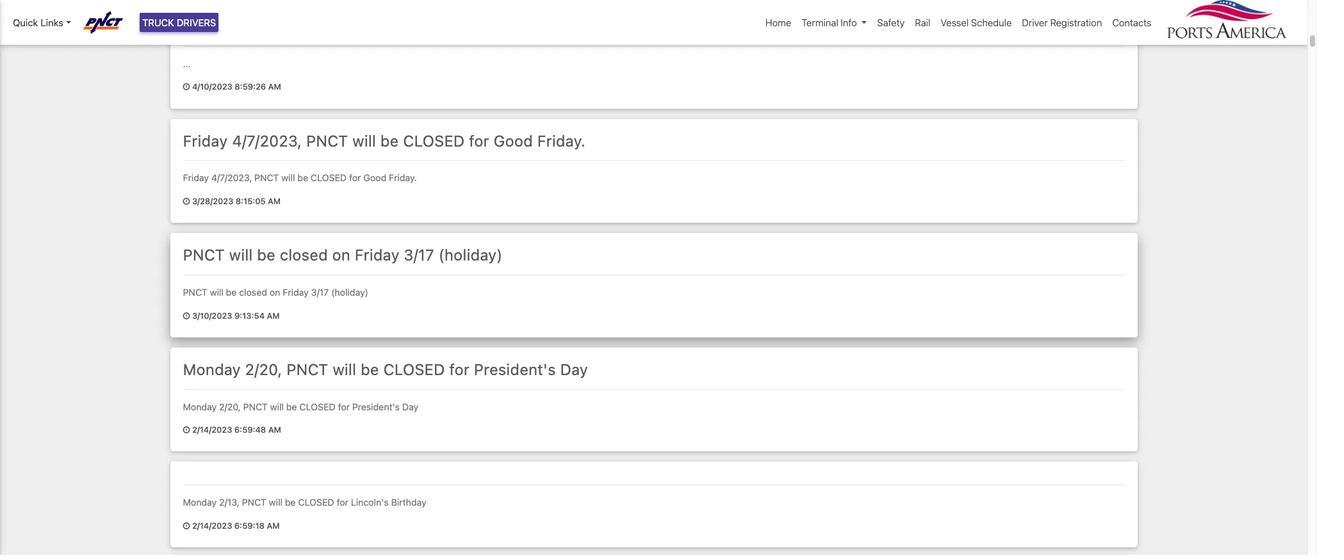 Task type: vqa. For each thing, say whether or not it's contained in the screenshot.
1st PNCT will be closed on Friday 3/17 (holiday) from the bottom of the page
yes



Task type: describe. For each thing, give the bounding box(es) containing it.
registration
[[1050, 17, 1102, 28]]

0 horizontal spatial friday.
[[389, 173, 417, 183]]

truck drivers link
[[140, 13, 219, 32]]

home
[[766, 17, 791, 28]]

am for 2/20,
[[268, 425, 281, 435]]

6:59:48
[[234, 425, 266, 435]]

1 horizontal spatial good
[[494, 132, 533, 150]]

0 horizontal spatial day
[[402, 401, 419, 412]]

quick links link
[[13, 15, 71, 30]]

safety link
[[872, 10, 910, 35]]

quick
[[13, 17, 38, 28]]

driver
[[1022, 17, 1048, 28]]

monday 2/13, pnct will be closed for lincoln's birthday
[[183, 497, 427, 508]]

2/14/2023 for 6:59:18
[[192, 521, 232, 531]]

1 vertical spatial closed
[[239, 287, 267, 298]]

1 monday from the top
[[183, 361, 241, 378]]

contacts link
[[1107, 10, 1157, 35]]

1 vertical spatial 2/20,
[[219, 401, 241, 412]]

lincoln's
[[351, 497, 389, 508]]

0 vertical spatial (holiday)
[[439, 246, 503, 264]]

am right 6:59:18
[[267, 521, 280, 531]]

driver registration
[[1022, 17, 1102, 28]]

8:15:05
[[236, 197, 266, 206]]

1 friday 4/7/2023, pnct will be closed for good friday. from the top
[[183, 132, 586, 150]]

vessel
[[941, 17, 969, 28]]

vessel schedule link
[[936, 10, 1017, 35]]

clock o image for ...
[[183, 84, 190, 92]]

0 vertical spatial 2/20,
[[245, 361, 282, 378]]

truck
[[142, 17, 174, 28]]

4/10/2023 8:59:26 am
[[190, 82, 281, 92]]

0 vertical spatial day
[[560, 361, 588, 378]]

4 clock o image from the top
[[183, 523, 190, 531]]

2/14/2023 6:59:48 am
[[190, 425, 281, 435]]

drivers
[[177, 17, 216, 28]]

clock o image for monday 2/20, pnct will be closed for president's day
[[183, 427, 190, 435]]

info
[[841, 17, 857, 28]]

truck drivers
[[142, 17, 216, 28]]

am for will
[[267, 311, 280, 321]]

2/13,
[[219, 497, 239, 508]]

8:59:26
[[235, 82, 266, 92]]



Task type: locate. For each thing, give the bounding box(es) containing it.
1 clock o image from the top
[[183, 84, 190, 92]]

1 horizontal spatial (holiday)
[[439, 246, 503, 264]]

0 vertical spatial friday 4/7/2023, pnct will be closed for good friday.
[[183, 132, 586, 150]]

2/20,
[[245, 361, 282, 378], [219, 401, 241, 412]]

president's
[[474, 361, 556, 378], [352, 401, 400, 412]]

0 vertical spatial ...
[[183, 17, 197, 35]]

1 vertical spatial pnct will be closed on friday 3/17 (holiday)
[[183, 287, 368, 298]]

friday 4/7/2023, pnct will be closed for good friday.
[[183, 132, 586, 150], [183, 173, 417, 183]]

terminal
[[802, 17, 838, 28]]

pnct will be closed on friday 3/17 (holiday)
[[183, 246, 503, 264], [183, 287, 368, 298]]

0 horizontal spatial 2/20,
[[219, 401, 241, 412]]

1 vertical spatial monday
[[183, 401, 217, 412]]

1 vertical spatial good
[[363, 173, 386, 183]]

clock o image for friday 4/7/2023, pnct will be closed for good friday.
[[183, 198, 190, 206]]

3/17
[[404, 246, 434, 264], [311, 287, 329, 298]]

am for 4/7/2023,
[[268, 197, 281, 206]]

vessel schedule
[[941, 17, 1012, 28]]

1 ... from the top
[[183, 17, 197, 35]]

1 vertical spatial monday 2/20, pnct will be closed for president's day
[[183, 401, 419, 412]]

home link
[[760, 10, 797, 35]]

will
[[352, 132, 376, 150], [281, 173, 295, 183], [229, 246, 253, 264], [210, 287, 223, 298], [333, 361, 356, 378], [270, 401, 284, 412], [269, 497, 282, 508]]

1 vertical spatial 2/14/2023
[[192, 521, 232, 531]]

1 vertical spatial 4/7/2023,
[[211, 173, 252, 183]]

safety
[[877, 17, 905, 28]]

0 vertical spatial good
[[494, 132, 533, 150]]

0 vertical spatial closed
[[280, 246, 328, 264]]

2/14/2023 down 2/13,
[[192, 521, 232, 531]]

1 horizontal spatial closed
[[280, 246, 328, 264]]

clock o image left 6:59:48
[[183, 427, 190, 435]]

rail link
[[910, 10, 936, 35]]

3/10/2023 9:13:54 am
[[190, 311, 280, 321]]

for
[[469, 132, 489, 150], [349, 173, 361, 183], [449, 361, 470, 378], [338, 401, 350, 412], [337, 497, 348, 508]]

4/10/2023
[[192, 82, 232, 92]]

... down 'truck drivers' link in the top left of the page
[[183, 58, 191, 69]]

1 vertical spatial friday 4/7/2023, pnct will be closed for good friday.
[[183, 173, 417, 183]]

1 horizontal spatial 3/17
[[404, 246, 434, 264]]

1 vertical spatial on
[[270, 287, 280, 298]]

4/7/2023, down 8:59:26
[[232, 132, 302, 150]]

3 monday from the top
[[183, 497, 217, 508]]

friday
[[183, 132, 228, 150], [183, 173, 209, 183], [355, 246, 399, 264], [283, 287, 309, 298]]

be
[[380, 132, 399, 150], [298, 173, 308, 183], [257, 246, 275, 264], [226, 287, 237, 298], [361, 361, 379, 378], [286, 401, 297, 412], [285, 497, 296, 508]]

0 horizontal spatial 3/17
[[311, 287, 329, 298]]

0 horizontal spatial good
[[363, 173, 386, 183]]

clock o image left 3/28/2023
[[183, 198, 190, 206]]

pnct
[[306, 132, 348, 150], [254, 173, 279, 183], [183, 246, 225, 264], [183, 287, 207, 298], [287, 361, 328, 378], [243, 401, 268, 412], [242, 497, 266, 508]]

birthday
[[391, 497, 427, 508]]

am right 9:13:54
[[267, 311, 280, 321]]

clock o image
[[183, 84, 190, 92], [183, 198, 190, 206], [183, 427, 190, 435], [183, 523, 190, 531]]

2/14/2023 for 6:59:48
[[192, 425, 232, 435]]

2 clock o image from the top
[[183, 198, 190, 206]]

2/20, down 9:13:54
[[245, 361, 282, 378]]

day
[[560, 361, 588, 378], [402, 401, 419, 412]]

0 vertical spatial pnct will be closed on friday 3/17 (holiday)
[[183, 246, 503, 264]]

monday 2/20, pnct will be closed for president's day
[[183, 361, 588, 378], [183, 401, 419, 412]]

1 vertical spatial president's
[[352, 401, 400, 412]]

terminal info
[[802, 17, 857, 28]]

1 vertical spatial friday.
[[389, 173, 417, 183]]

contacts
[[1112, 17, 1152, 28]]

3/10/2023
[[192, 311, 232, 321]]

4/7/2023, up 3/28/2023 8:15:05 am
[[211, 173, 252, 183]]

...
[[183, 17, 197, 35], [183, 58, 191, 69]]

rail
[[915, 17, 930, 28]]

1 horizontal spatial on
[[332, 246, 350, 264]]

6:59:18
[[234, 521, 265, 531]]

1 vertical spatial (holiday)
[[331, 287, 368, 298]]

1 horizontal spatial day
[[560, 361, 588, 378]]

0 vertical spatial 2/14/2023
[[192, 425, 232, 435]]

driver registration link
[[1017, 10, 1107, 35]]

2/14/2023
[[192, 425, 232, 435], [192, 521, 232, 531]]

clock o image
[[183, 312, 190, 321]]

1 vertical spatial day
[[402, 401, 419, 412]]

closed
[[403, 132, 465, 150], [311, 173, 347, 183], [383, 361, 445, 378], [299, 401, 335, 412], [298, 497, 334, 508]]

2/14/2023 left 6:59:48
[[192, 425, 232, 435]]

0 vertical spatial monday 2/20, pnct will be closed for president's day
[[183, 361, 588, 378]]

friday.
[[537, 132, 586, 150], [389, 173, 417, 183]]

1 2/14/2023 from the top
[[192, 425, 232, 435]]

monday down 3/10/2023 at the bottom of the page
[[183, 361, 241, 378]]

am right "8:15:05"
[[268, 197, 281, 206]]

2 2/14/2023 from the top
[[192, 521, 232, 531]]

2 vertical spatial monday
[[183, 497, 217, 508]]

0 horizontal spatial (holiday)
[[331, 287, 368, 298]]

3 clock o image from the top
[[183, 427, 190, 435]]

2 friday 4/7/2023, pnct will be closed for good friday. from the top
[[183, 173, 417, 183]]

monday
[[183, 361, 241, 378], [183, 401, 217, 412], [183, 497, 217, 508]]

am
[[268, 82, 281, 92], [268, 197, 281, 206], [267, 311, 280, 321], [268, 425, 281, 435], [267, 521, 280, 531]]

0 vertical spatial on
[[332, 246, 350, 264]]

9:13:54
[[234, 311, 265, 321]]

quick links
[[13, 17, 63, 28]]

links
[[41, 17, 63, 28]]

3/28/2023 8:15:05 am
[[190, 197, 281, 206]]

2 monday from the top
[[183, 401, 217, 412]]

2 ... from the top
[[183, 58, 191, 69]]

4/7/2023,
[[232, 132, 302, 150], [211, 173, 252, 183]]

monday left 2/13,
[[183, 497, 217, 508]]

1 horizontal spatial friday.
[[537, 132, 586, 150]]

1 vertical spatial 3/17
[[311, 287, 329, 298]]

closed
[[280, 246, 328, 264], [239, 287, 267, 298]]

0 vertical spatial president's
[[474, 361, 556, 378]]

terminal info link
[[797, 10, 872, 35]]

1 pnct will be closed on friday 3/17 (holiday) from the top
[[183, 246, 503, 264]]

(holiday)
[[439, 246, 503, 264], [331, 287, 368, 298]]

0 vertical spatial monday
[[183, 361, 241, 378]]

0 vertical spatial 4/7/2023,
[[232, 132, 302, 150]]

schedule
[[971, 17, 1012, 28]]

... right the "truck"
[[183, 17, 197, 35]]

1 vertical spatial ...
[[183, 58, 191, 69]]

0 vertical spatial 3/17
[[404, 246, 434, 264]]

good
[[494, 132, 533, 150], [363, 173, 386, 183]]

0 horizontal spatial on
[[270, 287, 280, 298]]

3/28/2023
[[192, 197, 233, 206]]

clock o image left 4/10/2023
[[183, 84, 190, 92]]

am right 6:59:48
[[268, 425, 281, 435]]

2 pnct will be closed on friday 3/17 (holiday) from the top
[[183, 287, 368, 298]]

monday up 2/14/2023 6:59:48 am
[[183, 401, 217, 412]]

1 monday 2/20, pnct will be closed for president's day from the top
[[183, 361, 588, 378]]

2 monday 2/20, pnct will be closed for president's day from the top
[[183, 401, 419, 412]]

0 horizontal spatial closed
[[239, 287, 267, 298]]

am right 8:59:26
[[268, 82, 281, 92]]

2/20, up 2/14/2023 6:59:48 am
[[219, 401, 241, 412]]

0 vertical spatial friday.
[[537, 132, 586, 150]]

1 horizontal spatial president's
[[474, 361, 556, 378]]

0 horizontal spatial president's
[[352, 401, 400, 412]]

on
[[332, 246, 350, 264], [270, 287, 280, 298]]

clock o image left 6:59:18
[[183, 523, 190, 531]]

2/14/2023 6:59:18 am
[[190, 521, 280, 531]]

1 horizontal spatial 2/20,
[[245, 361, 282, 378]]



